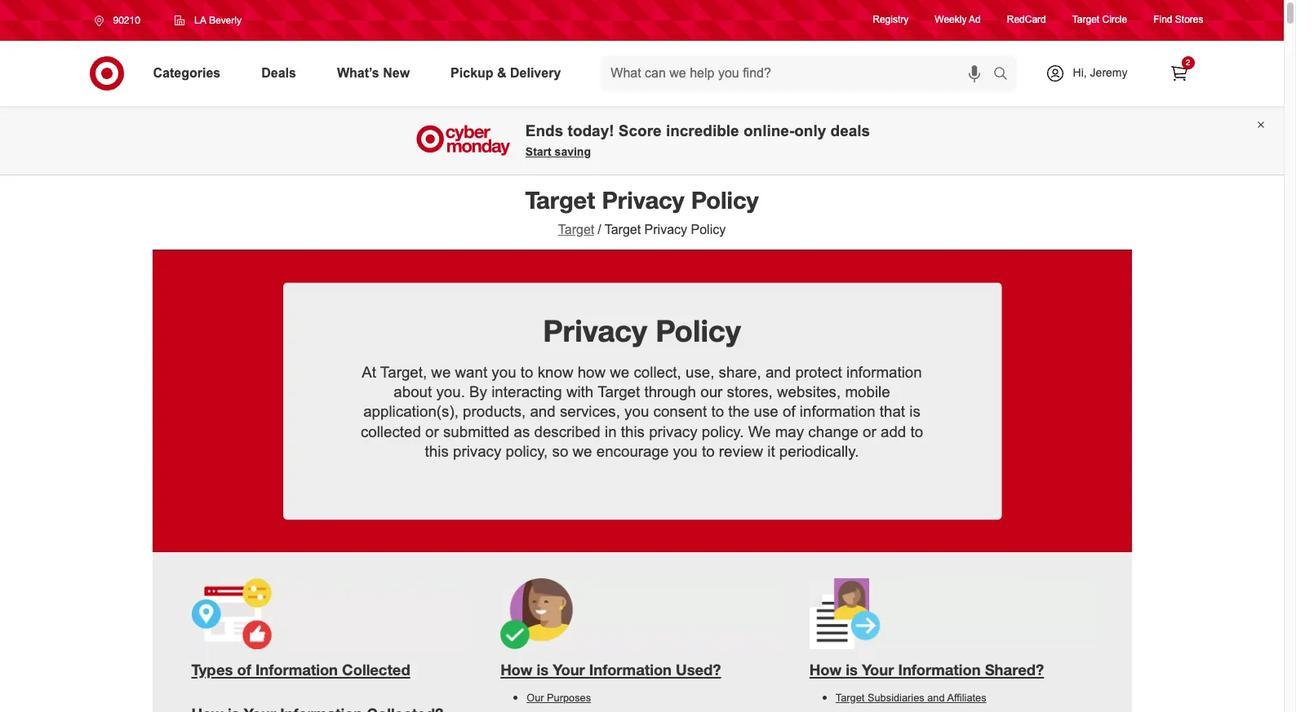 Task type: describe. For each thing, give the bounding box(es) containing it.
types of information collected link
[[191, 660, 475, 680]]

target up target link
[[525, 185, 596, 215]]

what's new
[[337, 66, 410, 80]]

target,
[[380, 364, 427, 381]]

stores,
[[727, 384, 773, 401]]

weekly
[[935, 14, 967, 26]]

use,
[[686, 364, 715, 381]]

collected
[[361, 424, 421, 441]]

by
[[470, 384, 487, 401]]

to up policy.
[[712, 404, 724, 421]]

in
[[605, 424, 617, 441]]

1 vertical spatial of
[[237, 661, 251, 679]]

application(s),
[[364, 404, 459, 421]]

1 or from the left
[[425, 424, 439, 441]]

0 horizontal spatial we
[[431, 364, 451, 381]]

pickup & delivery
[[451, 66, 561, 80]]

types of information collected
[[191, 661, 410, 679]]

products,
[[463, 404, 526, 421]]

used?
[[676, 661, 721, 679]]

to right add
[[911, 424, 924, 441]]

2 vertical spatial privacy
[[543, 312, 648, 349]]

target inside at target, we want you to know how we collect, use, share, and protect information about you. by interacting with target through our stores, websites, mobile application(s), products, and services, you consent to the use of information that is collected or submitted as described in this privacy policy. we may change or add to this privacy policy, so we encourage you to review it periodically.
[[598, 384, 640, 401]]

of inside at target, we want you to know how we collect, use, share, and protect information about you. by interacting with target through our stores, websites, mobile application(s), products, and services, you consent to the use of information that is collected or submitted as described in this privacy policy. we may change or add to this privacy policy, so we encourage you to review it periodically.
[[783, 404, 796, 421]]

today!
[[568, 123, 615, 140]]

that
[[880, 404, 906, 421]]

protect
[[796, 364, 843, 381]]

categories
[[153, 66, 221, 80]]

1 horizontal spatial we
[[573, 443, 592, 461]]

information for how is your information shared?
[[899, 661, 981, 679]]

how for how is your information shared?
[[810, 661, 842, 679]]

deals
[[831, 123, 871, 140]]

as
[[514, 424, 530, 441]]

your for how is your information used?
[[553, 661, 585, 679]]

1 vertical spatial privacy
[[645, 223, 688, 237]]

policy.
[[702, 424, 744, 441]]

periodically.
[[780, 443, 859, 461]]

target left /
[[558, 223, 595, 237]]

start
[[526, 145, 552, 159]]

interacting
[[492, 384, 562, 401]]

through
[[645, 384, 697, 401]]

consent
[[654, 404, 707, 421]]

change
[[809, 424, 859, 441]]

incredible
[[666, 123, 740, 140]]

at target, we want you to know how we collect, use, share, and protect information about you. by interacting with target through our stores, websites, mobile application(s), products, and services, you consent to the use of information that is collected or submitted as described in this privacy policy. we may change or add to this privacy policy, so we encourage you to review it periodically.
[[361, 364, 924, 461]]

how for how is your information used?
[[501, 661, 533, 679]]

share,
[[719, 364, 762, 381]]

redcard link
[[1007, 13, 1047, 27]]

you.
[[436, 384, 465, 401]]

0 horizontal spatial you
[[492, 364, 517, 381]]

subsidiaries
[[868, 692, 925, 705]]

weekly ad
[[935, 14, 981, 26]]

how is your information used?
[[501, 661, 721, 679]]

1 horizontal spatial this
[[621, 424, 645, 441]]

policy,
[[506, 443, 548, 461]]

know
[[538, 364, 574, 381]]

is for how is your information used?
[[537, 661, 549, 679]]

1 vertical spatial information
[[800, 404, 876, 421]]

want
[[455, 364, 488, 381]]

how is your information shared? link
[[810, 660, 1093, 680]]

shared?
[[985, 661, 1045, 679]]

encourage
[[597, 443, 669, 461]]

la
[[194, 14, 206, 26]]

deals link
[[248, 56, 317, 91]]

search
[[986, 67, 1025, 81]]

at
[[362, 364, 376, 381]]

our
[[701, 384, 723, 401]]

what's new link
[[323, 56, 430, 91]]

new
[[383, 66, 410, 80]]

1 information from the left
[[256, 661, 338, 679]]

1 vertical spatial policy
[[691, 223, 726, 237]]

to up interacting at the left bottom
[[521, 364, 534, 381]]

2
[[1186, 58, 1191, 67]]

target subsidiaries and affiliates link
[[836, 692, 1093, 705]]

purposes
[[547, 692, 591, 705]]

What can we help you find? suggestions appear below search field
[[601, 56, 998, 91]]

1 vertical spatial this
[[425, 443, 449, 461]]

target left subsidiaries
[[836, 692, 865, 705]]

redcard
[[1007, 14, 1047, 26]]

0 vertical spatial privacy
[[602, 185, 685, 215]]

/
[[598, 223, 602, 237]]

services,
[[560, 404, 621, 421]]

2 horizontal spatial we
[[610, 364, 630, 381]]

online-
[[744, 123, 795, 140]]

how is your information shared?
[[810, 661, 1045, 679]]

add
[[881, 424, 907, 441]]

pickup & delivery link
[[437, 56, 582, 91]]

1 vertical spatial and
[[530, 404, 556, 421]]

0 horizontal spatial privacy
[[453, 443, 502, 461]]

ad
[[969, 14, 981, 26]]

with
[[567, 384, 594, 401]]



Task type: vqa. For each thing, say whether or not it's contained in the screenshot.
Venison
no



Task type: locate. For each thing, give the bounding box(es) containing it.
what's
[[337, 66, 380, 80]]

1 vertical spatial privacy
[[453, 443, 502, 461]]

ends
[[526, 123, 564, 140]]

2 your from the left
[[862, 661, 894, 679]]

this up encourage
[[621, 424, 645, 441]]

0 horizontal spatial or
[[425, 424, 439, 441]]

la beverly
[[194, 14, 242, 26]]

2 or from the left
[[863, 424, 877, 441]]

information up the mobile on the right bottom of page
[[847, 364, 922, 381]]

categories link
[[139, 56, 241, 91]]

&
[[497, 66, 507, 80]]

2 link
[[1162, 56, 1197, 91]]

about
[[394, 384, 432, 401]]

0 vertical spatial policy
[[691, 185, 759, 215]]

of up the may
[[783, 404, 796, 421]]

how inside how is your information shared? link
[[810, 661, 842, 679]]

your for how is your information shared?
[[862, 661, 894, 679]]

1 horizontal spatial of
[[783, 404, 796, 421]]

target
[[1073, 14, 1100, 26], [525, 185, 596, 215], [558, 223, 595, 237], [605, 223, 641, 237], [598, 384, 640, 401], [836, 692, 865, 705]]

0 vertical spatial this
[[621, 424, 645, 441]]

described
[[534, 424, 601, 441]]

the
[[729, 404, 750, 421]]

1 vertical spatial you
[[625, 404, 649, 421]]

it
[[768, 443, 775, 461]]

is right the that
[[910, 404, 921, 421]]

1 horizontal spatial is
[[846, 661, 858, 679]]

privacy up how
[[543, 312, 648, 349]]

is inside how is your information used? link
[[537, 661, 549, 679]]

search button
[[986, 56, 1025, 95]]

1 your from the left
[[553, 661, 585, 679]]

target circle
[[1073, 14, 1128, 26]]

0 horizontal spatial information
[[256, 661, 338, 679]]

you down consent
[[673, 443, 698, 461]]

we right so
[[573, 443, 592, 461]]

target left circle
[[1073, 14, 1100, 26]]

we up you.
[[431, 364, 451, 381]]

1 how from the left
[[501, 661, 533, 679]]

information up our purposes link
[[589, 661, 672, 679]]

we
[[749, 424, 771, 441]]

1 horizontal spatial or
[[863, 424, 877, 441]]

target down how
[[598, 384, 640, 401]]

our
[[527, 692, 544, 705]]

1 horizontal spatial information
[[589, 661, 672, 679]]

affiliates
[[948, 692, 987, 705]]

0 horizontal spatial of
[[237, 661, 251, 679]]

information up change
[[800, 404, 876, 421]]

circle
[[1103, 14, 1128, 26]]

of right types
[[237, 661, 251, 679]]

information left collected
[[256, 661, 338, 679]]

score
[[619, 123, 662, 140]]

how
[[578, 364, 606, 381]]

target privacy policy target / target privacy policy
[[525, 185, 759, 237]]

2 vertical spatial and
[[928, 692, 945, 705]]

your inside how is your information used? link
[[553, 661, 585, 679]]

privacy down 'score'
[[602, 185, 685, 215]]

find stores link
[[1154, 13, 1204, 27]]

delivery
[[510, 66, 561, 80]]

and up stores,
[[766, 364, 791, 381]]

1 horizontal spatial your
[[862, 661, 894, 679]]

la beverly button
[[164, 6, 252, 35]]

is inside at target, we want you to know how we collect, use, share, and protect information about you. by interacting with target through our stores, websites, mobile application(s), products, and services, you consent to the use of information that is collected or submitted as described in this privacy policy. we may change or add to this privacy policy, so we encourage you to review it periodically.
[[910, 404, 921, 421]]

to down policy.
[[702, 443, 715, 461]]

target right /
[[605, 223, 641, 237]]

how
[[501, 661, 533, 679], [810, 661, 842, 679]]

and down how is your information shared?
[[928, 692, 945, 705]]

collect,
[[634, 364, 682, 381]]

so
[[552, 443, 569, 461]]

find
[[1154, 14, 1173, 26]]

how is your information used? link
[[501, 660, 784, 680]]

types
[[191, 661, 233, 679]]

0 vertical spatial privacy
[[649, 424, 698, 441]]

is up our
[[537, 661, 549, 679]]

saving
[[555, 145, 591, 159]]

2 horizontal spatial you
[[673, 443, 698, 461]]

90210
[[113, 14, 140, 26]]

2 how from the left
[[810, 661, 842, 679]]

your up purposes
[[553, 661, 585, 679]]

we right how
[[610, 364, 630, 381]]

2 information from the left
[[589, 661, 672, 679]]

privacy right /
[[645, 223, 688, 237]]

0 horizontal spatial this
[[425, 443, 449, 461]]

privacy
[[602, 185, 685, 215], [645, 223, 688, 237], [543, 312, 648, 349]]

2 horizontal spatial is
[[910, 404, 921, 421]]

find stores
[[1154, 14, 1204, 26]]

privacy down consent
[[649, 424, 698, 441]]

beverly
[[209, 14, 242, 26]]

our purposes
[[527, 692, 591, 705]]

privacy down submitted
[[453, 443, 502, 461]]

ends today! score incredible online-only deals start saving
[[526, 123, 871, 159]]

1 horizontal spatial and
[[766, 364, 791, 381]]

information for how is your information used?
[[589, 661, 672, 679]]

to
[[521, 364, 534, 381], [712, 404, 724, 421], [911, 424, 924, 441], [702, 443, 715, 461]]

may
[[776, 424, 804, 441]]

2 vertical spatial you
[[673, 443, 698, 461]]

your
[[553, 661, 585, 679], [862, 661, 894, 679]]

and down interacting at the left bottom
[[530, 404, 556, 421]]

0 vertical spatial and
[[766, 364, 791, 381]]

0 vertical spatial information
[[847, 364, 922, 381]]

pickup
[[451, 66, 494, 80]]

of
[[783, 404, 796, 421], [237, 661, 251, 679]]

0 vertical spatial you
[[492, 364, 517, 381]]

is inside how is your information shared? link
[[846, 661, 858, 679]]

submitted
[[443, 424, 510, 441]]

0 horizontal spatial and
[[530, 404, 556, 421]]

hi, jeremy
[[1073, 66, 1128, 79]]

cyber monday target deals image
[[414, 121, 513, 160]]

0 vertical spatial of
[[783, 404, 796, 421]]

target link
[[558, 223, 595, 237]]

or left add
[[863, 424, 877, 441]]

target circle link
[[1073, 13, 1128, 27]]

2 horizontal spatial information
[[899, 661, 981, 679]]

how inside how is your information used? link
[[501, 661, 533, 679]]

information up target subsidiaries and affiliates link
[[899, 661, 981, 679]]

2 vertical spatial policy
[[656, 312, 741, 349]]

90210 button
[[84, 6, 157, 35]]

or down application(s),
[[425, 424, 439, 441]]

is up target subsidiaries and affiliates
[[846, 661, 858, 679]]

you
[[492, 364, 517, 381], [625, 404, 649, 421], [673, 443, 698, 461]]

2 horizontal spatial and
[[928, 692, 945, 705]]

you down "through"
[[625, 404, 649, 421]]

1 horizontal spatial how
[[810, 661, 842, 679]]

is for how is your information shared?
[[846, 661, 858, 679]]

review
[[719, 443, 763, 461]]

jeremy
[[1091, 66, 1128, 79]]

0 horizontal spatial how
[[501, 661, 533, 679]]

your inside how is your information shared? link
[[862, 661, 894, 679]]

only
[[795, 123, 827, 140]]

your up subsidiaries
[[862, 661, 894, 679]]

mobile
[[845, 384, 891, 401]]

stores
[[1176, 14, 1204, 26]]

privacy policy
[[543, 312, 741, 349]]

target subsidiaries and affiliates
[[836, 692, 987, 705]]

weekly ad link
[[935, 13, 981, 27]]

3 information from the left
[[899, 661, 981, 679]]

use
[[754, 404, 779, 421]]

1 horizontal spatial you
[[625, 404, 649, 421]]

1 horizontal spatial privacy
[[649, 424, 698, 441]]

collected
[[342, 661, 410, 679]]

0 horizontal spatial your
[[553, 661, 585, 679]]

this down submitted
[[425, 443, 449, 461]]

you up interacting at the left bottom
[[492, 364, 517, 381]]

0 horizontal spatial is
[[537, 661, 549, 679]]

is
[[910, 404, 921, 421], [537, 661, 549, 679], [846, 661, 858, 679]]

our purposes link
[[527, 692, 784, 705]]

websites,
[[777, 384, 841, 401]]

privacy
[[649, 424, 698, 441], [453, 443, 502, 461]]



